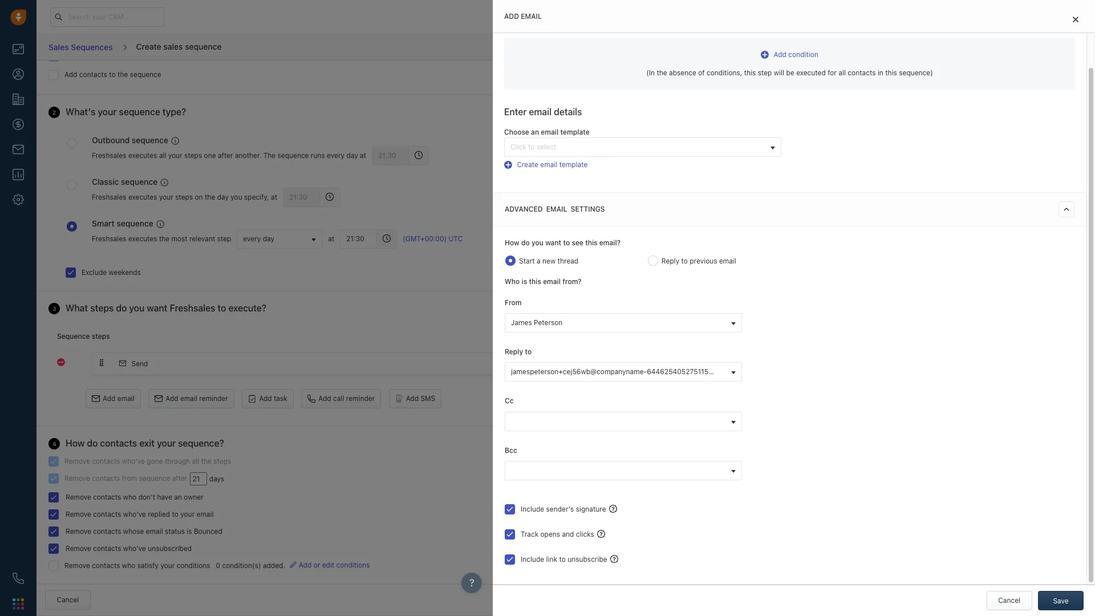 Task type: vqa. For each thing, say whether or not it's contained in the screenshot.
INTERESTED
no



Task type: describe. For each thing, give the bounding box(es) containing it.
0 horizontal spatial cancel button
[[45, 590, 91, 610]]

unsubscribe
[[568, 555, 607, 564]]

what steps do you want freshsales to execute?
[[66, 303, 267, 313]]

your right what's
[[98, 107, 117, 117]]

track opens and clicks
[[521, 530, 594, 538]]

absence
[[669, 69, 697, 77]]

2 vertical spatial at
[[328, 234, 335, 243]]

to left previous
[[682, 257, 688, 265]]

this right conditions,
[[744, 69, 756, 77]]

email
[[546, 205, 567, 213]]

edit
[[322, 561, 334, 569]]

sequence
[[57, 332, 90, 340]]

owner
[[184, 493, 204, 501]]

add email inside add email button
[[103, 394, 135, 403]]

clicks
[[576, 530, 594, 538]]

sales
[[48, 42, 69, 52]]

create for create email template
[[517, 160, 539, 169]]

0 horizontal spatial conditions
[[177, 561, 210, 570]]

steps right sequence at the bottom left of the page
[[92, 332, 110, 340]]

on
[[195, 193, 203, 201]]

runs
[[311, 151, 325, 160]]

who for don't
[[123, 493, 137, 501]]

condition(s)
[[222, 562, 261, 570]]

1 vertical spatial all
[[159, 151, 166, 160]]

to left see
[[563, 238, 570, 247]]

add condition
[[774, 50, 819, 59]]

outbound sequence
[[92, 135, 168, 145]]

(gmt+00:00) utc
[[403, 234, 463, 243]]

steps up sequence steps
[[90, 303, 114, 313]]

james peterson
[[511, 319, 563, 327]]

signature
[[576, 505, 606, 513]]

jamespeterson+cej56wb@companyname-644625405275115567.freshworksmail.com button
[[505, 363, 787, 382]]

add contacts to the sequence
[[64, 70, 161, 79]]

sequence?
[[178, 438, 224, 448]]

add email reminder
[[166, 394, 228, 403]]

add task button
[[242, 389, 294, 408]]

remove contacts who've gone through all the steps
[[64, 457, 231, 465]]

0 horizontal spatial is
[[187, 527, 192, 536]]

how do contacts exit your sequence?
[[66, 438, 224, 448]]

remove contacts who've unsubscribed
[[66, 544, 192, 553]]

classic
[[92, 177, 119, 186]]

sales sequences link
[[48, 38, 113, 56]]

sequence steps
[[57, 332, 110, 340]]

enter
[[504, 107, 527, 117]]

click
[[511, 142, 527, 151]]

settings
[[571, 205, 605, 213]]

this right in at the top of page
[[886, 69, 897, 77]]

2
[[52, 109, 56, 116]]

add call reminder
[[318, 394, 375, 403]]

step inside enter email details dialog
[[758, 69, 772, 77]]

to inside button
[[528, 142, 535, 151]]

the left most
[[159, 234, 170, 243]]

your down 'owner'
[[180, 510, 195, 519]]

status
[[165, 527, 185, 536]]

4
[[52, 440, 56, 447]]

thread
[[558, 257, 579, 265]]

(gmt+00:00) utc link
[[403, 234, 463, 244]]

duplicate
[[92, 52, 121, 60]]

<span class=" ">sales reps can use this for prospecting and account-based selling e.g. following up with event attendees</span> image
[[156, 220, 164, 228]]

remove for remove contacts who satisfy your conditions
[[64, 561, 90, 570]]

contacts for remove contacts who've gone through all the steps
[[92, 457, 120, 465]]

bounced
[[194, 527, 222, 536]]

james peterson button
[[505, 313, 742, 333]]

exclude for exclude weekends
[[82, 268, 107, 276]]

task
[[274, 394, 287, 403]]

advanced email settings
[[505, 205, 605, 213]]

include sender's signature
[[521, 505, 606, 513]]

1 horizontal spatial cancel button
[[987, 591, 1032, 610]]

who is this email from?
[[505, 277, 582, 286]]

create for create sales sequence
[[136, 42, 161, 51]]

previous
[[690, 257, 717, 265]]

0 condition(s) added.
[[216, 562, 285, 570]]

0 horizontal spatial after
[[172, 474, 187, 483]]

the down the sequence?
[[201, 457, 212, 465]]

1 horizontal spatial you
[[231, 193, 242, 201]]

who've for unsubscribed
[[123, 544, 146, 553]]

utc
[[449, 234, 463, 243]]

0 vertical spatial sales
[[163, 42, 183, 51]]

outbound
[[92, 135, 130, 145]]

to down "duplicate"
[[109, 70, 116, 79]]

weekends
[[109, 268, 141, 276]]

is inside enter email details dialog
[[522, 277, 527, 286]]

(in
[[647, 69, 655, 77]]

most
[[171, 234, 188, 243]]

exclude duplicate contacts from this sequence
[[64, 52, 215, 60]]

click to select button
[[504, 137, 781, 157]]

one
[[204, 151, 216, 160]]

for
[[828, 69, 837, 77]]

add email button
[[86, 389, 141, 408]]

jamespeterson+cej56wb@companyname-
[[511, 368, 647, 376]]

exclude for exclude duplicate contacts from this sequence
[[64, 52, 90, 60]]

reminder for add email reminder
[[199, 394, 228, 403]]

how for how do contacts exit your sequence?
[[66, 438, 85, 448]]

freshsales for smart
[[92, 234, 126, 243]]

remove for remove contacts who've unsubscribed
[[66, 544, 91, 553]]

remove contacts who've replied to your email
[[66, 510, 214, 519]]

(gmt+00:00)
[[403, 234, 447, 243]]

remove contacts who don't have an owner
[[66, 493, 204, 501]]

do for you
[[521, 238, 530, 247]]

reply to previous email
[[662, 257, 736, 265]]

executes for outbound sequence
[[128, 151, 157, 160]]

1 vertical spatial from
[[122, 474, 137, 483]]

satisfy
[[137, 561, 159, 570]]

executes for smart sequence
[[128, 234, 157, 243]]

Search your CRM... text field
[[50, 7, 164, 27]]

from?
[[563, 277, 582, 286]]

cancel for left cancel button
[[57, 596, 79, 604]]

track
[[521, 530, 539, 538]]

select
[[537, 142, 556, 151]]

0 horizontal spatial want
[[147, 303, 167, 313]]

the inside enter email details dialog
[[657, 69, 667, 77]]

your down <span class=" ">sales reps can use this for weekly check-ins with leads and to run renewal campaigns e.g. renewing a contract</span> image
[[159, 193, 173, 201]]

add sms
[[406, 394, 435, 403]]

exclude weekends
[[82, 268, 141, 276]]

conditions,
[[707, 69, 742, 77]]

remove contacts from sequence after
[[64, 474, 187, 483]]

0 vertical spatial day
[[347, 151, 358, 160]]

to right link
[[559, 555, 566, 564]]

relevant
[[189, 234, 215, 243]]

specify,
[[244, 193, 269, 201]]

remove for remove contacts who've replied to your email
[[66, 510, 91, 519]]

1 horizontal spatial from
[[153, 52, 168, 60]]

every inside button
[[243, 234, 261, 243]]

freshsales executes your steps on the day you specify, at
[[92, 193, 277, 201]]

0 vertical spatial every
[[327, 151, 345, 160]]

email?
[[600, 238, 621, 247]]

phone element
[[7, 567, 30, 590]]

jamespeterson+cej56wb@companyname-644625405275115567.freshworksmail.com
[[511, 368, 787, 376]]

of
[[698, 69, 705, 77]]

a
[[537, 257, 541, 265]]

<span class=" ">sales reps can use this for weekly check-ins with leads and to run renewal campaigns e.g. renewing a contract</span> image
[[161, 178, 168, 186]]

be
[[786, 69, 795, 77]]

what for what steps do you want freshsales to execute?
[[66, 303, 88, 313]]

save button
[[1038, 591, 1084, 610]]

what for what are sales sequences?
[[843, 72, 863, 82]]

choose an email template
[[504, 128, 590, 137]]



Task type: locate. For each thing, give the bounding box(es) containing it.
0 vertical spatial after
[[218, 151, 233, 160]]

the right on
[[205, 193, 215, 201]]

unsubscribed
[[148, 544, 192, 553]]

executes down outbound sequence
[[128, 151, 157, 160]]

1 vertical spatial every
[[243, 234, 261, 243]]

reply for reply to
[[505, 348, 523, 356]]

2 vertical spatial day
[[263, 234, 274, 243]]

1 horizontal spatial every
[[327, 151, 345, 160]]

who've down remove contacts who don't have an owner
[[123, 510, 146, 519]]

you up the a
[[532, 238, 544, 247]]

0 horizontal spatial all
[[159, 151, 166, 160]]

an right have in the bottom left of the page
[[174, 493, 182, 501]]

don't
[[138, 493, 155, 501]]

how for how do you want to see this email?
[[505, 238, 520, 247]]

do for contacts
[[87, 438, 98, 448]]

save
[[1053, 597, 1069, 605]]

freshsales down classic at the left top of the page
[[92, 193, 126, 201]]

at right runs
[[360, 151, 366, 160]]

remove for remove contacts from sequence after
[[64, 474, 90, 483]]

whose
[[123, 527, 144, 536]]

2 horizontal spatial all
[[839, 69, 846, 77]]

do
[[521, 238, 530, 247], [116, 303, 127, 313], [87, 438, 98, 448]]

1 vertical spatial template
[[559, 160, 588, 169]]

0 horizontal spatial create
[[136, 42, 161, 51]]

steps
[[184, 151, 202, 160], [175, 193, 193, 201], [90, 303, 114, 313], [92, 332, 110, 340], [214, 457, 231, 465]]

0 horizontal spatial you
[[129, 303, 145, 313]]

1 horizontal spatial do
[[116, 303, 127, 313]]

executed
[[797, 69, 826, 77]]

reminder right "call"
[[346, 394, 375, 403]]

1 vertical spatial executes
[[128, 193, 157, 201]]

day inside button
[[263, 234, 274, 243]]

644625405275115567.freshworksmail.com
[[647, 368, 787, 376]]

see
[[572, 238, 584, 247]]

1 vertical spatial step
[[217, 234, 231, 243]]

cancel inside enter email details dialog
[[999, 596, 1021, 605]]

contacts left whose
[[93, 527, 121, 536]]

close image
[[1073, 16, 1079, 23]]

in
[[878, 69, 884, 77]]

at right every day button
[[328, 234, 335, 243]]

the down "duplicate"
[[118, 70, 128, 79]]

1 vertical spatial you
[[532, 238, 544, 247]]

type?
[[163, 107, 186, 117]]

exclude
[[64, 52, 90, 60], [82, 268, 107, 276]]

0 horizontal spatial cancel
[[57, 596, 79, 604]]

bcc
[[505, 446, 517, 454]]

start a new thread
[[519, 257, 579, 265]]

remove for remove contacts who've gone through all the steps
[[64, 457, 90, 465]]

contacts down remove contacts from sequence after
[[93, 493, 121, 501]]

create email template link
[[504, 160, 588, 169]]

3
[[52, 305, 56, 312]]

all right for at top right
[[839, 69, 846, 77]]

steps left one
[[184, 151, 202, 160]]

who've up remove contacts from sequence after
[[122, 457, 145, 465]]

0 horizontal spatial reply
[[505, 348, 523, 356]]

include
[[521, 505, 544, 513], [521, 555, 544, 564]]

step right relevant
[[217, 234, 231, 243]]

contacts for add contacts to the sequence
[[79, 70, 107, 79]]

freshsales for outbound
[[92, 151, 126, 160]]

0 vertical spatial an
[[531, 128, 539, 137]]

added.
[[263, 562, 285, 570]]

include link to unsubscribe
[[521, 555, 607, 564]]

freshsales down smart
[[92, 234, 126, 243]]

create email template
[[517, 160, 588, 169]]

2 vertical spatial all
[[192, 457, 199, 465]]

create
[[136, 42, 161, 51], [517, 160, 539, 169]]

0 horizontal spatial what
[[66, 303, 88, 313]]

after down through
[[172, 474, 187, 483]]

send
[[132, 359, 148, 368]]

sales sequences
[[48, 42, 113, 52]]

contacts for remove contacts who satisfy your conditions
[[92, 561, 120, 570]]

conditions
[[336, 561, 370, 569], [177, 561, 210, 570]]

another.
[[235, 151, 261, 160]]

0 vertical spatial template
[[561, 128, 590, 137]]

0 vertical spatial create
[[136, 42, 161, 51]]

0 vertical spatial who've
[[122, 457, 145, 465]]

freshworks switcher image
[[13, 598, 24, 610]]

conditions left 0
[[177, 561, 210, 570]]

3 executes from the top
[[128, 234, 157, 243]]

template down details
[[561, 128, 590, 137]]

contacts left in at the top of page
[[848, 69, 876, 77]]

all
[[839, 69, 846, 77], [159, 151, 166, 160], [192, 457, 199, 465]]

executes
[[128, 151, 157, 160], [128, 193, 157, 201], [128, 234, 157, 243]]

how right 4
[[66, 438, 85, 448]]

remove contacts whose email status is bounced
[[66, 527, 222, 536]]

freshsales executes the most relevant step
[[92, 234, 231, 243]]

who down remove contacts who've unsubscribed
[[122, 561, 135, 570]]

2 include from the top
[[521, 555, 544, 564]]

1 vertical spatial exclude
[[82, 268, 107, 276]]

contacts for remove contacts who've unsubscribed
[[93, 544, 121, 553]]

2 vertical spatial you
[[129, 303, 145, 313]]

contacts up remove contacts who satisfy your conditions
[[93, 544, 121, 553]]

step
[[758, 69, 772, 77], [217, 234, 231, 243]]

phone image
[[13, 573, 24, 584]]

0 horizontal spatial at
[[271, 193, 277, 201]]

0 horizontal spatial add email
[[103, 394, 135, 403]]

who've for replied
[[123, 510, 146, 519]]

cancel for cancel button to the right
[[999, 596, 1021, 605]]

freshsales for classic
[[92, 193, 126, 201]]

add or edit conditions
[[299, 561, 370, 569]]

create down click to select at the top of page
[[517, 160, 539, 169]]

who left don't
[[123, 493, 137, 501]]

1 horizontal spatial what
[[843, 72, 863, 82]]

include left link
[[521, 555, 544, 564]]

you inside enter email details dialog
[[532, 238, 544, 247]]

from up remove contacts who don't have an owner
[[122, 474, 137, 483]]

reply for reply to previous email
[[662, 257, 680, 265]]

day right on
[[217, 193, 229, 201]]

an up click to select at the top of page
[[531, 128, 539, 137]]

remove contacts who satisfy your conditions
[[64, 561, 210, 570]]

1 vertical spatial what
[[66, 303, 88, 313]]

1 horizontal spatial reply
[[662, 257, 680, 265]]

to right replied
[[172, 510, 179, 519]]

include up track
[[521, 505, 544, 513]]

create inside enter email details dialog
[[517, 160, 539, 169]]

0 vertical spatial step
[[758, 69, 772, 77]]

1 vertical spatial reply
[[505, 348, 523, 356]]

smart
[[92, 218, 115, 228]]

2 vertical spatial do
[[87, 438, 98, 448]]

enter email details
[[504, 107, 582, 117]]

0 horizontal spatial how
[[66, 438, 85, 448]]

step left will
[[758, 69, 772, 77]]

0 horizontal spatial an
[[174, 493, 182, 501]]

0 vertical spatial reply
[[662, 257, 680, 265]]

create up exclude duplicate contacts from this sequence
[[136, 42, 161, 51]]

the right (in
[[657, 69, 667, 77]]

sales right are
[[879, 72, 898, 82]]

add sms button
[[389, 389, 442, 408]]

sms
[[421, 394, 435, 403]]

what are sales sequences?
[[843, 72, 945, 82]]

want inside enter email details dialog
[[546, 238, 562, 247]]

who for satisfy
[[122, 561, 135, 570]]

after
[[218, 151, 233, 160], [172, 474, 187, 483]]

who've for gone
[[122, 457, 145, 465]]

all right through
[[192, 457, 199, 465]]

contacts down "duplicate"
[[79, 70, 107, 79]]

add email inside enter email details dialog
[[504, 12, 542, 21]]

day down specify,
[[263, 234, 274, 243]]

reminder up the sequence?
[[199, 394, 228, 403]]

0 horizontal spatial step
[[217, 234, 231, 243]]

1 horizontal spatial create
[[517, 160, 539, 169]]

steps left on
[[175, 193, 193, 201]]

1 horizontal spatial day
[[263, 234, 274, 243]]

add email reminder button
[[148, 389, 234, 408]]

1 vertical spatial who
[[122, 561, 135, 570]]

choose
[[504, 128, 529, 137]]

1 vertical spatial after
[[172, 474, 187, 483]]

your down unsubscribed
[[161, 561, 175, 570]]

you left specify,
[[231, 193, 242, 201]]

after right one
[[218, 151, 233, 160]]

details
[[554, 107, 582, 117]]

executes down classic sequence
[[128, 193, 157, 201]]

this right see
[[585, 238, 598, 247]]

0 vertical spatial exclude
[[64, 52, 90, 60]]

cancel right the freshworks switcher icon
[[57, 596, 79, 604]]

what right 3
[[66, 303, 88, 313]]

to left execute?
[[218, 303, 226, 313]]

how inside enter email details dialog
[[505, 238, 520, 247]]

contacts for remove contacts who've replied to your email
[[93, 510, 121, 519]]

2 horizontal spatial day
[[347, 151, 358, 160]]

through
[[165, 457, 190, 465]]

add task
[[259, 394, 287, 403]]

every day button
[[237, 229, 323, 248]]

every right runs
[[327, 151, 345, 160]]

include for include sender's signature
[[521, 505, 544, 513]]

add or edit conditions link
[[290, 561, 370, 569]]

contacts down remove contacts who don't have an owner
[[93, 510, 121, 519]]

sales
[[163, 42, 183, 51], [879, 72, 898, 82]]

all up <span class=" ">sales reps can use this for weekly check-ins with leads and to run renewal campaigns e.g. renewing a contract</span> image
[[159, 151, 166, 160]]

0
[[216, 562, 220, 570]]

exclude down sales sequences
[[64, 52, 90, 60]]

you down weekends
[[129, 303, 145, 313]]

replied
[[148, 510, 170, 519]]

to down james
[[525, 348, 532, 356]]

0 vertical spatial add email
[[504, 12, 542, 21]]

1 horizontal spatial all
[[192, 457, 199, 465]]

1 vertical spatial an
[[174, 493, 182, 501]]

2 executes from the top
[[128, 193, 157, 201]]

day right runs
[[347, 151, 358, 160]]

1 horizontal spatial how
[[505, 238, 520, 247]]

include for include link to unsubscribe
[[521, 555, 544, 564]]

every down specify,
[[243, 234, 261, 243]]

how up start
[[505, 238, 520, 247]]

executes for classic sequence
[[128, 193, 157, 201]]

what left are
[[843, 72, 863, 82]]

0 vertical spatial is
[[522, 277, 527, 286]]

do inside enter email details dialog
[[521, 238, 530, 247]]

enter email details dialog
[[493, 0, 1095, 616]]

1 horizontal spatial after
[[218, 151, 233, 160]]

0 horizontal spatial sales
[[163, 42, 183, 51]]

call
[[333, 394, 344, 403]]

your right exit
[[157, 438, 176, 448]]

cancel left 'save'
[[999, 596, 1021, 605]]

1 vertical spatial add email
[[103, 394, 135, 403]]

template
[[561, 128, 590, 137], [559, 160, 588, 169]]

1 vertical spatial want
[[147, 303, 167, 313]]

1 include from the top
[[521, 505, 544, 513]]

james
[[511, 319, 532, 327]]

contacts up remove contacts from sequence after
[[92, 457, 120, 465]]

reply left previous
[[662, 257, 680, 265]]

1 horizontal spatial sales
[[879, 72, 898, 82]]

1 horizontal spatial an
[[531, 128, 539, 137]]

start
[[519, 257, 535, 265]]

0 vertical spatial how
[[505, 238, 520, 247]]

1 horizontal spatial reminder
[[346, 394, 375, 403]]

freshsales down outbound
[[92, 151, 126, 160]]

remove for remove contacts whose email status is bounced
[[66, 527, 91, 536]]

contacts for remove contacts whose email status is bounced
[[93, 527, 121, 536]]

2 horizontal spatial you
[[532, 238, 544, 247]]

2 vertical spatial executes
[[128, 234, 157, 243]]

steps up days
[[214, 457, 231, 465]]

1 horizontal spatial step
[[758, 69, 772, 77]]

will
[[774, 69, 785, 77]]

what
[[843, 72, 863, 82], [66, 303, 88, 313]]

1 horizontal spatial is
[[522, 277, 527, 286]]

0 vertical spatial want
[[546, 238, 562, 247]]

all inside enter email details dialog
[[839, 69, 846, 77]]

do down weekends
[[116, 303, 127, 313]]

from
[[505, 298, 522, 307]]

template down choose an email template
[[559, 160, 588, 169]]

None text field
[[190, 472, 207, 486]]

who've
[[122, 457, 145, 465], [123, 510, 146, 519], [123, 544, 146, 553]]

2 horizontal spatial do
[[521, 238, 530, 247]]

0 horizontal spatial every
[[243, 234, 261, 243]]

exclude left weekends
[[82, 268, 107, 276]]

is right who
[[522, 277, 527, 286]]

link
[[546, 555, 557, 564]]

contacts up remove contacts who don't have an owner
[[92, 474, 120, 483]]

0 horizontal spatial reminder
[[199, 394, 228, 403]]

1 vertical spatial at
[[271, 193, 277, 201]]

0 horizontal spatial from
[[122, 474, 137, 483]]

0 horizontal spatial day
[[217, 193, 229, 201]]

contacts up add contacts to the sequence at the left top
[[123, 52, 151, 60]]

from
[[153, 52, 168, 60], [122, 474, 137, 483]]

<span class=" ">sales reps can use this for traditional drip campaigns e.g. reengaging with cold prospects</span> image
[[171, 137, 179, 145]]

contacts for remove contacts who don't have an owner
[[93, 493, 121, 501]]

execute?
[[229, 303, 267, 313]]

create sales sequence
[[136, 42, 222, 51]]

at right specify,
[[271, 193, 277, 201]]

0 vertical spatial do
[[521, 238, 530, 247]]

2 vertical spatial who've
[[123, 544, 146, 553]]

0 vertical spatial all
[[839, 69, 846, 77]]

2 horizontal spatial at
[[360, 151, 366, 160]]

0 vertical spatial include
[[521, 505, 544, 513]]

smart sequence
[[92, 218, 153, 228]]

0 vertical spatial from
[[153, 52, 168, 60]]

or
[[314, 561, 320, 569]]

1 horizontal spatial conditions
[[336, 561, 370, 569]]

1 executes from the top
[[128, 151, 157, 160]]

cancel button right the freshworks switcher icon
[[45, 590, 91, 610]]

sequence)
[[899, 69, 933, 77]]

reply down james
[[505, 348, 523, 356]]

1 vertical spatial include
[[521, 555, 544, 564]]

an inside enter email details dialog
[[531, 128, 539, 137]]

classic sequence
[[92, 177, 158, 186]]

1 reminder from the left
[[199, 394, 228, 403]]

1 vertical spatial sales
[[879, 72, 898, 82]]

1 horizontal spatial want
[[546, 238, 562, 247]]

contacts for remove contacts from sequence after
[[92, 474, 120, 483]]

1 horizontal spatial at
[[328, 234, 335, 243]]

0 vertical spatial executes
[[128, 151, 157, 160]]

this down create sales sequence
[[170, 52, 182, 60]]

and
[[562, 530, 574, 538]]

executes down <span class=" ">sales reps can use this for prospecting and account-based selling e.g. following up with event attendees</span> icon
[[128, 234, 157, 243]]

sales up exclude duplicate contacts from this sequence
[[163, 42, 183, 51]]

1 vertical spatial day
[[217, 193, 229, 201]]

conditions right edit
[[336, 561, 370, 569]]

0 vertical spatial who
[[123, 493, 137, 501]]

is right the status
[[187, 527, 192, 536]]

remove for remove contacts who don't have an owner
[[66, 493, 91, 501]]

click to select
[[511, 142, 556, 151]]

contacts inside enter email details dialog
[[848, 69, 876, 77]]

1 vertical spatial how
[[66, 438, 85, 448]]

reminder for add call reminder
[[346, 394, 375, 403]]

who've down whose
[[123, 544, 146, 553]]

cancel button left 'save'
[[987, 591, 1032, 610]]

contacts down remove contacts who've unsubscribed
[[92, 561, 120, 570]]

1 vertical spatial create
[[517, 160, 539, 169]]

gone
[[147, 457, 163, 465]]

the
[[263, 151, 276, 160]]

is
[[522, 277, 527, 286], [187, 527, 192, 536]]

your down <span class=" ">sales reps can use this for traditional drip campaigns e.g. reengaging with cold prospects</span> image
[[168, 151, 183, 160]]

add condition link
[[761, 50, 819, 59]]

2 reminder from the left
[[346, 394, 375, 403]]

0 vertical spatial what
[[843, 72, 863, 82]]

freshsales left execute?
[[170, 303, 215, 313]]

reply to
[[505, 348, 532, 356]]

1 horizontal spatial add email
[[504, 12, 542, 21]]

from down create sales sequence
[[153, 52, 168, 60]]

have
[[157, 493, 172, 501]]

0 vertical spatial you
[[231, 193, 242, 201]]

this down the a
[[529, 277, 541, 286]]

1 vertical spatial who've
[[123, 510, 146, 519]]

1 horizontal spatial cancel
[[999, 596, 1021, 605]]

0 horizontal spatial do
[[87, 438, 98, 448]]

contacts left exit
[[100, 438, 137, 448]]



